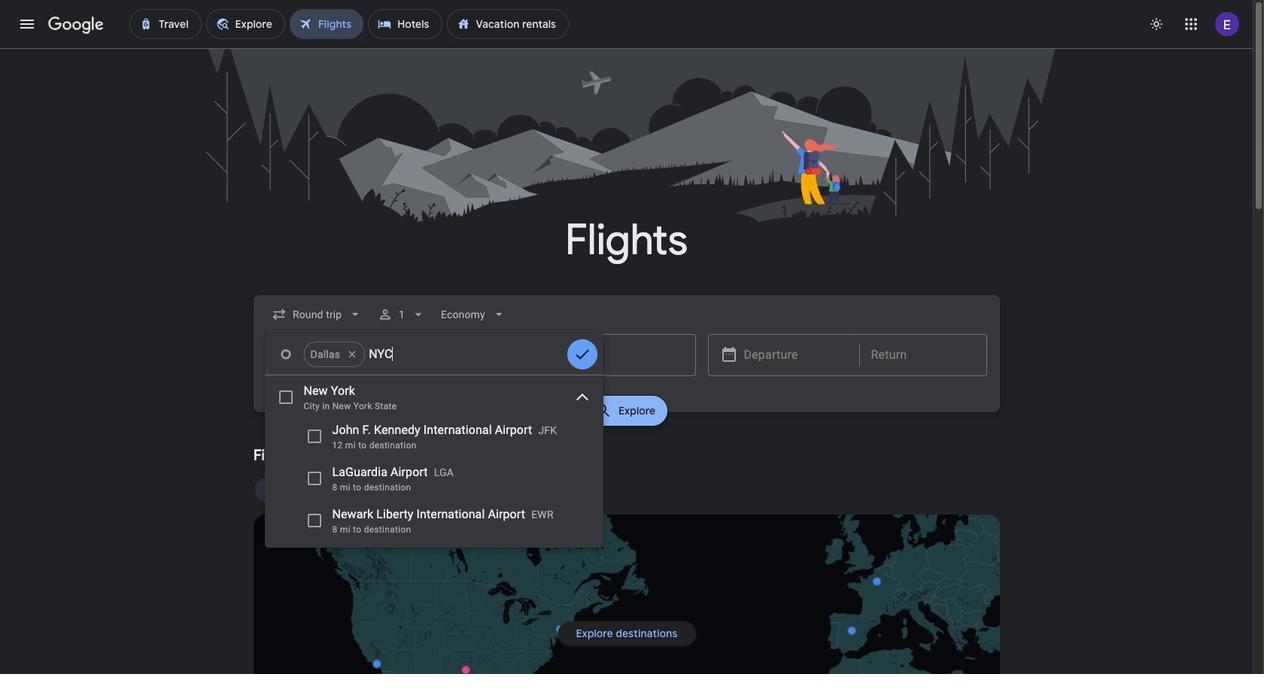 Task type: vqa. For each thing, say whether or not it's contained in the screenshot.
New York $59
no



Task type: describe. For each thing, give the bounding box(es) containing it.
change appearance image
[[1139, 6, 1175, 42]]

Where to?  text field
[[484, 334, 696, 376]]

Departure text field
[[744, 335, 848, 376]]

1 vertical spatial list box
[[265, 376, 603, 548]]

enter your origin dialog
[[265, 333, 603, 548]]

done image
[[573, 345, 591, 363]]



Task type: locate. For each thing, give the bounding box(es) containing it.
option
[[304, 336, 365, 373]]

list box
[[304, 336, 564, 373], [265, 376, 603, 548]]

Return text field
[[871, 335, 975, 376]]

main menu image
[[18, 15, 36, 33]]

None field
[[265, 297, 369, 333], [435, 297, 512, 333], [265, 297, 369, 333], [435, 297, 512, 333]]

Where else? text field
[[368, 336, 564, 373]]

toggle nearby airports for new york image
[[573, 388, 591, 406]]

0 vertical spatial list box
[[304, 336, 564, 373]]

option inside the enter your origin dialog
[[304, 336, 365, 373]]

list box inside the enter your origin dialog
[[304, 336, 564, 373]]

Flight search field
[[241, 295, 1012, 548]]

list
[[253, 476, 1000, 519]]



